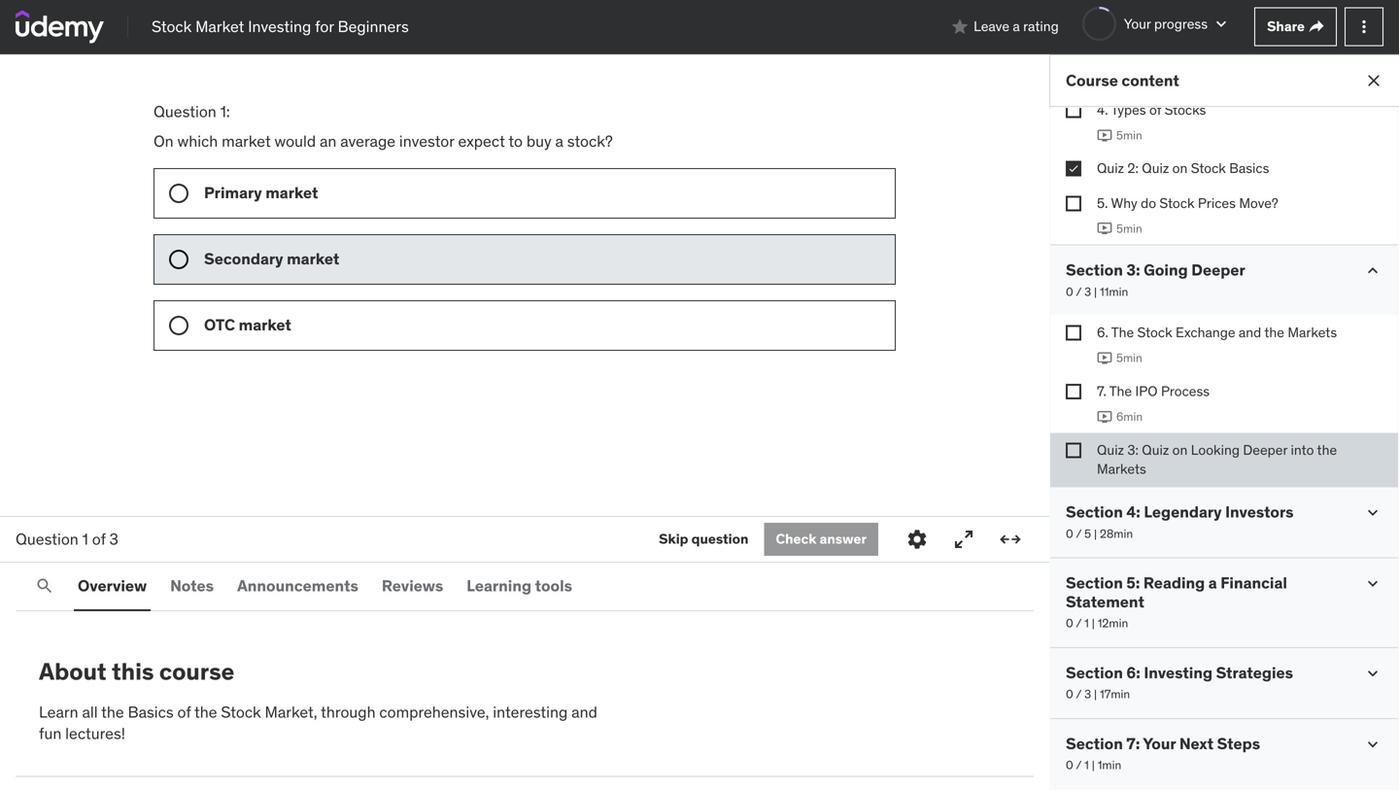 Task type: locate. For each thing, give the bounding box(es) containing it.
0 horizontal spatial and
[[572, 702, 598, 722]]

reviews button
[[378, 563, 447, 609]]

skip question
[[659, 530, 749, 548]]

0 horizontal spatial question
[[16, 529, 79, 549]]

0 left the 5
[[1066, 526, 1074, 541]]

the right 6.
[[1112, 324, 1134, 341]]

market down 1:
[[222, 131, 271, 151]]

question up 'which'
[[154, 102, 217, 121]]

your right 7: on the bottom of page
[[1143, 733, 1176, 753]]

2:
[[1128, 160, 1139, 177]]

0 vertical spatial question
[[154, 102, 217, 121]]

market for primary market
[[266, 182, 318, 202]]

3: up 11min
[[1127, 260, 1140, 280]]

2 vertical spatial small image
[[1363, 663, 1383, 683]]

investing for for
[[248, 16, 311, 36]]

2 vertical spatial a
[[1209, 573, 1217, 593]]

section up the 5
[[1066, 502, 1123, 522]]

5.
[[1097, 194, 1108, 212]]

comprehensive,
[[379, 702, 489, 722]]

otc market
[[204, 315, 291, 335]]

into
[[1291, 441, 1314, 459]]

3 up 'overview'
[[109, 529, 118, 549]]

0
[[1066, 284, 1074, 299], [1066, 526, 1074, 541], [1066, 616, 1074, 631], [1066, 687, 1074, 702], [1066, 757, 1074, 773]]

otc
[[204, 315, 235, 335]]

investing
[[248, 16, 311, 36], [1144, 663, 1213, 682]]

learning
[[467, 576, 532, 596]]

actions image
[[1355, 17, 1374, 36]]

0 vertical spatial the
[[1112, 324, 1134, 341]]

1 vertical spatial and
[[572, 702, 598, 722]]

5min right the play types of stocks icon
[[1117, 128, 1143, 143]]

for
[[315, 16, 334, 36]]

your left progress
[[1124, 15, 1151, 32]]

3 for section 6: investing strategies
[[1085, 687, 1091, 702]]

stock inside "learn all the basics of the stock market, through comprehensive, interesting and fun lectures!"
[[221, 702, 261, 722]]

process
[[1161, 382, 1210, 400]]

| inside section 3: going deeper 0 / 3 | 11min
[[1094, 284, 1097, 299]]

0 vertical spatial 3:
[[1127, 260, 1140, 280]]

/ left 1min
[[1076, 757, 1082, 773]]

6min
[[1117, 409, 1143, 424]]

| inside section 6: investing strategies 0 / 3 | 17min
[[1094, 687, 1097, 702]]

section up 1min
[[1066, 733, 1123, 753]]

on left looking
[[1173, 441, 1188, 459]]

exchange
[[1176, 324, 1236, 341]]

prices
[[1198, 194, 1236, 212]]

3: inside quiz 3: quiz on looking deeper into the markets
[[1128, 441, 1139, 459]]

1 / from the top
[[1076, 284, 1082, 299]]

0 vertical spatial of
[[1150, 101, 1161, 118]]

section inside section 3: going deeper 0 / 3 | 11min
[[1066, 260, 1123, 280]]

about
[[39, 657, 107, 686]]

stock market investing for beginners
[[152, 16, 409, 36]]

of right types
[[1150, 101, 1161, 118]]

on which market would an average investor expect to buy a stock? group
[[154, 168, 896, 351]]

section 7: your next steps button
[[1066, 733, 1260, 753]]

0 down statement
[[1066, 616, 1074, 631]]

3 inside section 6: investing strategies 0 / 3 | 17min
[[1085, 687, 1091, 702]]

this
[[112, 657, 154, 686]]

0 vertical spatial xsmall image
[[1066, 161, 1082, 177]]

play why do stock prices move? image
[[1097, 221, 1113, 236]]

check answer
[[776, 530, 867, 548]]

1 vertical spatial question
[[16, 529, 79, 549]]

basics down the about this course
[[128, 702, 174, 722]]

/ left the 5
[[1076, 526, 1082, 541]]

/ inside section 3: going deeper 0 / 3 | 11min
[[1076, 284, 1082, 299]]

1 vertical spatial 3:
[[1128, 441, 1139, 459]]

5min
[[1117, 128, 1143, 143], [1117, 221, 1143, 236], [1117, 351, 1143, 366]]

primary
[[204, 182, 262, 202]]

0 horizontal spatial a
[[555, 131, 564, 151]]

and right exchange
[[1239, 324, 1262, 341]]

1 5min from the top
[[1117, 128, 1143, 143]]

section up 17min
[[1066, 663, 1123, 682]]

the
[[1265, 324, 1285, 341], [1317, 441, 1337, 459], [101, 702, 124, 722], [194, 702, 217, 722]]

1 xsmall image from the top
[[1066, 161, 1082, 177]]

on inside quiz 3: quiz on looking deeper into the markets
[[1173, 441, 1188, 459]]

0 vertical spatial 3
[[1085, 284, 1091, 299]]

2 vertical spatial 3
[[1085, 687, 1091, 702]]

xsmall image
[[1066, 161, 1082, 177], [1066, 384, 1082, 399]]

1 up 'overview'
[[82, 529, 88, 549]]

a right reading
[[1209, 573, 1217, 593]]

and inside sidebar element
[[1239, 324, 1262, 341]]

leave a rating
[[974, 18, 1059, 35]]

5min right play why do stock prices move? icon
[[1117, 221, 1143, 236]]

section inside section 6: investing strategies 0 / 3 | 17min
[[1066, 663, 1123, 682]]

2 xsmall image from the top
[[1066, 384, 1082, 399]]

investor
[[399, 131, 454, 151]]

3: inside section 3: going deeper 0 / 3 | 11min
[[1127, 260, 1140, 280]]

1 horizontal spatial basics
[[1229, 160, 1270, 177]]

| left 11min
[[1094, 284, 1097, 299]]

deeper left into
[[1243, 441, 1288, 459]]

stock inside stock market investing for beginners link
[[152, 16, 192, 36]]

0 horizontal spatial of
[[92, 529, 106, 549]]

2 horizontal spatial a
[[1209, 573, 1217, 593]]

5min for why
[[1117, 221, 1143, 236]]

question inside question 1: on which market would an average investor expect to buy a stock?
[[154, 102, 217, 121]]

on for stock
[[1173, 160, 1188, 177]]

quiz left 2:
[[1097, 160, 1124, 177]]

3 5min from the top
[[1117, 351, 1143, 366]]

xsmall image for 6.
[[1066, 384, 1082, 399]]

notes
[[170, 576, 214, 596]]

0 vertical spatial basics
[[1229, 160, 1270, 177]]

section inside section 4: legendary investors 0 / 5 | 28min
[[1066, 502, 1123, 522]]

basics
[[1229, 160, 1270, 177], [128, 702, 174, 722]]

0 inside section 6: investing strategies 0 / 3 | 17min
[[1066, 687, 1074, 702]]

tools
[[535, 576, 572, 596]]

4 / from the top
[[1076, 687, 1082, 702]]

question 1: on which market would an average investor expect to buy a stock?
[[154, 102, 617, 151]]

reading
[[1144, 573, 1205, 593]]

market right otc
[[239, 315, 291, 335]]

2 on from the top
[[1173, 441, 1188, 459]]

0 left 1min
[[1066, 757, 1074, 773]]

deeper
[[1192, 260, 1246, 280], [1243, 441, 1288, 459]]

0 inside 'section 7: your next steps 0 / 1 | 1min'
[[1066, 757, 1074, 773]]

xsmall image inside the share button
[[1309, 19, 1325, 34]]

7. the ipo process
[[1097, 382, 1210, 400]]

0 vertical spatial your
[[1124, 15, 1151, 32]]

1 horizontal spatial a
[[1013, 18, 1020, 35]]

stock left market,
[[221, 702, 261, 722]]

1 horizontal spatial markets
[[1288, 324, 1337, 341]]

0 left 17min
[[1066, 687, 1074, 702]]

4 section from the top
[[1066, 663, 1123, 682]]

0 inside section 3: going deeper 0 / 3 | 11min
[[1066, 284, 1074, 299]]

investing left the for
[[248, 16, 311, 36]]

of down course
[[177, 702, 191, 722]]

2 vertical spatial 1
[[1085, 757, 1089, 773]]

announcements
[[237, 576, 358, 596]]

1 vertical spatial investing
[[1144, 663, 1213, 682]]

do
[[1141, 194, 1156, 212]]

0 vertical spatial 5min
[[1117, 128, 1143, 143]]

/ inside section 4: legendary investors 0 / 5 | 28min
[[1076, 526, 1082, 541]]

0 vertical spatial investing
[[248, 16, 311, 36]]

section inside 'section 7: your next steps 0 / 1 | 1min'
[[1066, 733, 1123, 753]]

financial
[[1221, 573, 1288, 593]]

xsmall image left 7.
[[1066, 384, 1082, 399]]

0 horizontal spatial basics
[[128, 702, 174, 722]]

markets
[[1288, 324, 1337, 341], [1097, 460, 1146, 478]]

investing right 6:
[[1144, 663, 1213, 682]]

0 vertical spatial and
[[1239, 324, 1262, 341]]

section 3: going deeper 0 / 3 | 11min
[[1066, 260, 1246, 299]]

notes button
[[166, 563, 218, 609]]

question up search icon
[[16, 529, 79, 549]]

1 horizontal spatial question
[[154, 102, 217, 121]]

5 section from the top
[[1066, 733, 1123, 753]]

3
[[1085, 284, 1091, 299], [109, 529, 118, 549], [1085, 687, 1091, 702]]

strategies
[[1216, 663, 1293, 682]]

1 vertical spatial small image
[[1363, 261, 1383, 280]]

3 / from the top
[[1076, 616, 1082, 631]]

3:
[[1127, 260, 1140, 280], [1128, 441, 1139, 459]]

quiz
[[1097, 160, 1124, 177], [1142, 160, 1169, 177], [1097, 441, 1124, 459], [1142, 441, 1169, 459]]

and right interesting
[[572, 702, 598, 722]]

| left 12min
[[1092, 616, 1095, 631]]

1 vertical spatial xsmall image
[[1066, 384, 1082, 399]]

xsmall image
[[1309, 19, 1325, 34], [1066, 102, 1082, 118], [1066, 196, 1082, 211], [1066, 325, 1082, 341], [1066, 443, 1082, 458]]

small image
[[1212, 14, 1231, 34], [1363, 261, 1383, 280], [1363, 663, 1383, 683]]

3 section from the top
[[1066, 573, 1123, 593]]

of inside sidebar element
[[1150, 101, 1161, 118]]

1 horizontal spatial of
[[177, 702, 191, 722]]

3 left 11min
[[1085, 284, 1091, 299]]

market inside question 1: on which market would an average investor expect to buy a stock?
[[222, 131, 271, 151]]

stock left market
[[152, 16, 192, 36]]

0 vertical spatial on
[[1173, 160, 1188, 177]]

section for section 7: your next steps
[[1066, 733, 1123, 753]]

of
[[1150, 101, 1161, 118], [92, 529, 106, 549], [177, 702, 191, 722]]

2 vertical spatial of
[[177, 702, 191, 722]]

| left 1min
[[1092, 757, 1095, 773]]

the right 7.
[[1109, 382, 1132, 400]]

section for section 6: investing strategies
[[1066, 663, 1123, 682]]

the inside quiz 3: quiz on looking deeper into the markets
[[1317, 441, 1337, 459]]

small image
[[951, 17, 970, 36], [1363, 503, 1383, 522], [1363, 574, 1383, 593], [1363, 734, 1383, 754]]

a
[[1013, 18, 1020, 35], [555, 131, 564, 151], [1209, 573, 1217, 593]]

1 vertical spatial a
[[555, 131, 564, 151]]

2 0 from the top
[[1066, 526, 1074, 541]]

0 left 11min
[[1066, 284, 1074, 299]]

a left rating
[[1013, 18, 1020, 35]]

3 inside section 3: going deeper 0 / 3 | 11min
[[1085, 284, 1091, 299]]

1 vertical spatial on
[[1173, 441, 1188, 459]]

statement
[[1066, 592, 1145, 612]]

announcements button
[[233, 563, 362, 609]]

| inside section 5: reading a financial statement 0 / 1 | 12min
[[1092, 616, 1095, 631]]

0 for section 4: legendary investors
[[1066, 526, 1074, 541]]

| inside section 4: legendary investors 0 / 5 | 28min
[[1094, 526, 1097, 541]]

3: down 6min
[[1128, 441, 1139, 459]]

4.
[[1097, 101, 1108, 118]]

section up 11min
[[1066, 260, 1123, 280]]

on up the 5. why do stock prices move? on the right top of page
[[1173, 160, 1188, 177]]

5 / from the top
[[1076, 757, 1082, 773]]

1 horizontal spatial and
[[1239, 324, 1262, 341]]

small image inside your progress dropdown button
[[1212, 14, 1231, 34]]

5min right play the stock exchange and the markets image
[[1117, 351, 1143, 366]]

market right secondary
[[287, 249, 339, 268]]

28min
[[1100, 526, 1133, 541]]

section 6: investing strategies 0 / 3 | 17min
[[1066, 663, 1293, 702]]

2 horizontal spatial of
[[1150, 101, 1161, 118]]

your progress button
[[1082, 7, 1231, 41]]

1 vertical spatial 5min
[[1117, 221, 1143, 236]]

1 0 from the top
[[1066, 284, 1074, 299]]

a inside question 1: on which market would an average investor expect to buy a stock?
[[555, 131, 564, 151]]

expanded view image
[[999, 528, 1022, 551]]

1 vertical spatial your
[[1143, 733, 1176, 753]]

xsmall image left 2:
[[1066, 161, 1082, 177]]

question
[[154, 102, 217, 121], [16, 529, 79, 549]]

and inside "learn all the basics of the stock market, through comprehensive, interesting and fun lectures!"
[[572, 702, 598, 722]]

/ inside section 6: investing strategies 0 / 3 | 17min
[[1076, 687, 1082, 702]]

3: for section
[[1127, 260, 1140, 280]]

1 vertical spatial of
[[92, 529, 106, 549]]

quiz down 6min
[[1142, 441, 1169, 459]]

0 inside section 4: legendary investors 0 / 5 | 28min
[[1066, 526, 1074, 541]]

0 vertical spatial small image
[[1212, 14, 1231, 34]]

/ left 11min
[[1076, 284, 1082, 299]]

1 left 12min
[[1085, 616, 1089, 631]]

section
[[1066, 260, 1123, 280], [1066, 502, 1123, 522], [1066, 573, 1123, 593], [1066, 663, 1123, 682], [1066, 733, 1123, 753]]

1 on from the top
[[1173, 160, 1188, 177]]

0 vertical spatial deeper
[[1192, 260, 1246, 280]]

1 vertical spatial markets
[[1097, 460, 1146, 478]]

xsmall image for 5. why do stock prices move?
[[1066, 196, 1082, 211]]

your inside 'section 7: your next steps 0 / 1 | 1min'
[[1143, 733, 1176, 753]]

section left the 5:
[[1066, 573, 1123, 593]]

6. the stock exchange and the markets
[[1097, 324, 1337, 341]]

17min
[[1100, 687, 1130, 702]]

skip
[[659, 530, 689, 548]]

next
[[1180, 733, 1214, 753]]

1 vertical spatial the
[[1109, 382, 1132, 400]]

xsmall image for 4.
[[1066, 161, 1082, 177]]

| left 17min
[[1094, 687, 1097, 702]]

basics up move?
[[1229, 160, 1270, 177]]

small image for section 4: legendary investors
[[1363, 503, 1383, 522]]

market for otc market
[[239, 315, 291, 335]]

skip question button
[[659, 523, 749, 556]]

investing inside section 6: investing strategies 0 / 3 | 17min
[[1144, 663, 1213, 682]]

1 left 1min
[[1085, 757, 1089, 773]]

section for section 4: legendary investors
[[1066, 502, 1123, 522]]

/ inside 'section 7: your next steps 0 / 1 | 1min'
[[1076, 757, 1082, 773]]

5 0 from the top
[[1066, 757, 1074, 773]]

3 0 from the top
[[1066, 616, 1074, 631]]

2 vertical spatial 5min
[[1117, 351, 1143, 366]]

0 vertical spatial a
[[1013, 18, 1020, 35]]

on
[[1173, 160, 1188, 177], [1173, 441, 1188, 459]]

0 horizontal spatial markets
[[1097, 460, 1146, 478]]

1 vertical spatial 1
[[1085, 616, 1089, 631]]

| right the 5
[[1094, 526, 1097, 541]]

6.
[[1097, 324, 1109, 341]]

the right into
[[1317, 441, 1337, 459]]

market down would
[[266, 182, 318, 202]]

2 5min from the top
[[1117, 221, 1143, 236]]

quiz 2: quiz on stock basics
[[1097, 160, 1270, 177]]

leave
[[974, 18, 1010, 35]]

rating
[[1023, 18, 1059, 35]]

a inside button
[[1013, 18, 1020, 35]]

/ left 17min
[[1076, 687, 1082, 702]]

deeper right going
[[1192, 260, 1246, 280]]

5min for the
[[1117, 351, 1143, 366]]

the for 6.
[[1112, 324, 1134, 341]]

your progress
[[1124, 15, 1208, 32]]

an
[[320, 131, 337, 151]]

section 6: investing strategies button
[[1066, 663, 1293, 682]]

2 section from the top
[[1066, 502, 1123, 522]]

market
[[222, 131, 271, 151], [266, 182, 318, 202], [287, 249, 339, 268], [239, 315, 291, 335]]

7.
[[1097, 382, 1107, 400]]

which
[[177, 131, 218, 151]]

0 horizontal spatial investing
[[248, 16, 311, 36]]

about this course
[[39, 657, 235, 686]]

1 vertical spatial basics
[[128, 702, 174, 722]]

section inside section 5: reading a financial statement 0 / 1 | 12min
[[1066, 573, 1123, 593]]

4 0 from the top
[[1066, 687, 1074, 702]]

legendary
[[1144, 502, 1222, 522]]

/ down statement
[[1076, 616, 1082, 631]]

section 7: your next steps 0 / 1 | 1min
[[1066, 733, 1260, 773]]

quiz 3: quiz on looking deeper into the markets
[[1097, 441, 1337, 478]]

a right buy
[[555, 131, 564, 151]]

stock market investing for beginners link
[[152, 16, 409, 38]]

small image for section 5: reading a financial statement
[[1363, 574, 1383, 593]]

of up 'overview'
[[92, 529, 106, 549]]

your
[[1124, 15, 1151, 32], [1143, 733, 1176, 753]]

1 vertical spatial deeper
[[1243, 441, 1288, 459]]

3 left 17min
[[1085, 687, 1091, 702]]

the right exchange
[[1265, 324, 1285, 341]]

xsmall image for 4. types of stocks
[[1066, 102, 1082, 118]]

1 section from the top
[[1066, 260, 1123, 280]]

2 / from the top
[[1076, 526, 1082, 541]]

1 horizontal spatial investing
[[1144, 663, 1213, 682]]

small image for section 7: your next steps
[[1363, 734, 1383, 754]]



Task type: describe. For each thing, give the bounding box(es) containing it.
share button
[[1255, 7, 1337, 46]]

stock left exchange
[[1137, 324, 1173, 341]]

close course content sidebar image
[[1364, 71, 1384, 90]]

3: for quiz
[[1128, 441, 1139, 459]]

1min
[[1098, 757, 1122, 773]]

| for section 3: going deeper
[[1094, 284, 1097, 299]]

interesting
[[493, 702, 568, 722]]

/ inside section 5: reading a financial statement 0 / 1 | 12min
[[1076, 616, 1082, 631]]

learn all the basics of the stock market, through comprehensive, interesting and fun lectures!
[[39, 702, 598, 744]]

basics inside sidebar element
[[1229, 160, 1270, 177]]

buy
[[527, 131, 552, 151]]

/ for section 4: legendary investors
[[1076, 526, 1082, 541]]

of for 1
[[92, 529, 106, 549]]

learning tools button
[[463, 563, 576, 609]]

on
[[154, 131, 174, 151]]

steps
[[1217, 733, 1260, 753]]

small image for strategies
[[1363, 663, 1383, 683]]

0 vertical spatial 1
[[82, 529, 88, 549]]

quiz down play the ipo process icon
[[1097, 441, 1124, 459]]

the right "all"
[[101, 702, 124, 722]]

stocks
[[1165, 101, 1206, 118]]

expect
[[458, 131, 505, 151]]

sidebar element
[[1050, 0, 1399, 790]]

through
[[321, 702, 376, 722]]

the down course
[[194, 702, 217, 722]]

3 for section 3: going deeper
[[1085, 284, 1091, 299]]

types
[[1111, 101, 1146, 118]]

stock right do
[[1160, 194, 1195, 212]]

12min
[[1098, 616, 1128, 631]]

play the stock exchange and the markets image
[[1097, 350, 1113, 366]]

on for looking
[[1173, 441, 1188, 459]]

1 vertical spatial 3
[[109, 529, 118, 549]]

leave a rating button
[[951, 3, 1059, 50]]

small image inside leave a rating button
[[951, 17, 970, 36]]

market,
[[265, 702, 317, 722]]

going
[[1144, 260, 1188, 280]]

0 for section 6: investing strategies
[[1066, 687, 1074, 702]]

/ for section 3: going deeper
[[1076, 284, 1082, 299]]

play types of stocks image
[[1097, 128, 1113, 143]]

section 4: legendary investors button
[[1066, 502, 1294, 522]]

0 vertical spatial markets
[[1288, 324, 1337, 341]]

6:
[[1127, 663, 1141, 682]]

fullscreen image
[[952, 528, 976, 551]]

markets inside quiz 3: quiz on looking deeper into the markets
[[1097, 460, 1146, 478]]

stock?
[[567, 131, 613, 151]]

| for section 6: investing strategies
[[1094, 687, 1097, 702]]

section 4: legendary investors 0 / 5 | 28min
[[1066, 502, 1294, 541]]

udemy image
[[16, 10, 104, 43]]

question
[[692, 530, 749, 548]]

course
[[1066, 70, 1118, 90]]

/ for section 6: investing strategies
[[1076, 687, 1082, 702]]

answer
[[820, 530, 867, 548]]

0 inside section 5: reading a financial statement 0 / 1 | 12min
[[1066, 616, 1074, 631]]

question 1 of 3
[[16, 529, 118, 549]]

deeper inside quiz 3: quiz on looking deeper into the markets
[[1243, 441, 1288, 459]]

section for section 5: reading a financial statement
[[1066, 573, 1123, 593]]

content
[[1122, 70, 1180, 90]]

7:
[[1127, 733, 1140, 753]]

fun
[[39, 724, 62, 744]]

to
[[509, 131, 523, 151]]

section 5: reading a financial statement 0 / 1 | 12min
[[1066, 573, 1288, 631]]

progress
[[1154, 15, 1208, 32]]

your inside dropdown button
[[1124, 15, 1151, 32]]

5:
[[1127, 573, 1140, 593]]

overview
[[78, 576, 147, 596]]

of inside "learn all the basics of the stock market, through comprehensive, interesting and fun lectures!"
[[177, 702, 191, 722]]

of for types
[[1150, 101, 1161, 118]]

beginners
[[338, 16, 409, 36]]

looking
[[1191, 441, 1240, 459]]

settings image
[[906, 528, 929, 551]]

stock up prices
[[1191, 160, 1226, 177]]

market for secondary market
[[287, 249, 339, 268]]

question for question 1: on which market would an average investor expect to buy a stock?
[[154, 102, 217, 121]]

a inside section 5: reading a financial statement 0 / 1 | 12min
[[1209, 573, 1217, 593]]

reviews
[[382, 576, 443, 596]]

search image
[[35, 576, 54, 596]]

| inside 'section 7: your next steps 0 / 1 | 1min'
[[1092, 757, 1095, 773]]

| for section 4: legendary investors
[[1094, 526, 1097, 541]]

investing for strategies
[[1144, 663, 1213, 682]]

section for section 3: going deeper
[[1066, 260, 1123, 280]]

the for 7.
[[1109, 382, 1132, 400]]

all
[[82, 702, 98, 722]]

1 inside 'section 7: your next steps 0 / 1 | 1min'
[[1085, 757, 1089, 773]]

small image for deeper
[[1363, 261, 1383, 280]]

question for question 1 of 3
[[16, 529, 79, 549]]

play the ipo process image
[[1097, 409, 1113, 425]]

secondary market
[[204, 249, 339, 268]]

5min for types
[[1117, 128, 1143, 143]]

deeper inside section 3: going deeper 0 / 3 | 11min
[[1192, 260, 1246, 280]]

xsmall image for 6. the stock exchange and the markets
[[1066, 325, 1082, 341]]

1 inside section 5: reading a financial statement 0 / 1 | 12min
[[1085, 616, 1089, 631]]

ipo
[[1135, 382, 1158, 400]]

investors
[[1226, 502, 1294, 522]]

basics inside "learn all the basics of the stock market, through comprehensive, interesting and fun lectures!"
[[128, 702, 174, 722]]

section 5: reading a financial statement button
[[1066, 573, 1348, 612]]

course content
[[1066, 70, 1180, 90]]

primary market
[[204, 182, 318, 202]]

why
[[1111, 194, 1138, 212]]

secondary
[[204, 249, 283, 268]]

section 3: going deeper button
[[1066, 260, 1246, 280]]

learn
[[39, 702, 78, 722]]

4:
[[1127, 502, 1141, 522]]

quiz right 2:
[[1142, 160, 1169, 177]]

0 for section 3: going deeper
[[1066, 284, 1074, 299]]

average
[[340, 131, 396, 151]]

check
[[776, 530, 817, 548]]

share
[[1267, 18, 1305, 35]]

course
[[159, 657, 235, 686]]

would
[[275, 131, 316, 151]]

move?
[[1239, 194, 1279, 212]]

1:
[[220, 102, 230, 121]]



Task type: vqa. For each thing, say whether or not it's contained in the screenshot.
Deeper in Quiz 3: Quiz on Looking Deeper into the Markets
yes



